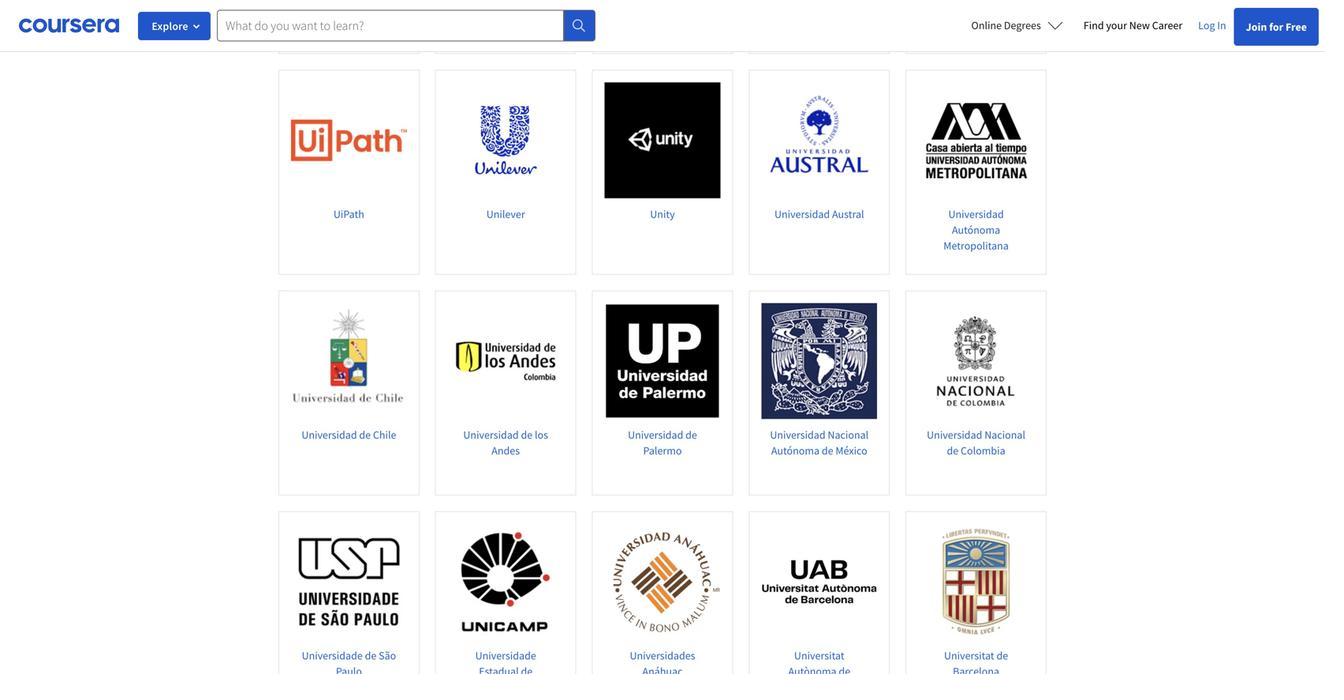 Task type: locate. For each thing, give the bounding box(es) containing it.
universidad inside universidad nacional autónoma de méxico
[[771, 428, 826, 442]]

universidad nacional de colombia link
[[906, 291, 1047, 496]]

universitat for autònoma
[[795, 649, 845, 663]]

0 horizontal spatial universitat
[[795, 649, 845, 663]]

universidad for universidad nacional de colombia
[[928, 428, 983, 442]]

nacional
[[828, 428, 869, 442], [985, 428, 1026, 442]]

universidad up andes
[[464, 428, 519, 442]]

universidades
[[630, 649, 696, 663]]

1 horizontal spatial universitat
[[945, 649, 995, 663]]

1 horizontal spatial autónoma
[[953, 223, 1001, 237]]

nacional up méxico
[[828, 428, 869, 442]]

universidad de chile
[[302, 428, 397, 442]]

universitat up autònoma
[[795, 649, 845, 663]]

1 universitat from the left
[[795, 649, 845, 663]]

universidad inside universidad de palermo
[[628, 428, 684, 442]]

your
[[1107, 18, 1128, 32]]

universidad inside 'universidad de los andes'
[[464, 428, 519, 442]]

méxico
[[836, 444, 868, 458]]

universidade up the paulo
[[302, 649, 363, 663]]

0 horizontal spatial universidade
[[302, 649, 363, 663]]

for
[[1270, 20, 1284, 34]]

universidad up metropolitana
[[949, 207, 1005, 221]]

de inside 'universidad de los andes'
[[521, 428, 533, 442]]

de inside universidad de palermo
[[686, 428, 698, 442]]

1 horizontal spatial nacional
[[985, 428, 1026, 442]]

online degrees
[[972, 18, 1042, 32]]

autónoma
[[953, 223, 1001, 237], [772, 444, 820, 458]]

2 nacional from the left
[[985, 428, 1026, 442]]

universidad de palermo link
[[592, 291, 734, 496]]

new
[[1130, 18, 1151, 32]]

universidad down universidad nacional autónoma de méxico logo at the right
[[771, 428, 826, 442]]

unity
[[651, 207, 675, 221]]

0 horizontal spatial nacional
[[828, 428, 869, 442]]

universidad for universidad de chile
[[302, 428, 357, 442]]

1 vertical spatial autónoma
[[772, 444, 820, 458]]

universidade
[[302, 649, 363, 663], [476, 649, 537, 663]]

de
[[359, 428, 371, 442], [521, 428, 533, 442], [686, 428, 698, 442], [822, 444, 834, 458], [948, 444, 959, 458], [365, 649, 377, 663], [997, 649, 1009, 663]]

autónoma up metropolitana
[[953, 223, 1001, 237]]

de for universidad de chile
[[359, 428, 371, 442]]

universidades anáhuac logo image
[[605, 525, 721, 640]]

the world bank group
[[313, 0, 386, 16]]

de for universidad de los andes
[[521, 428, 533, 442]]

group
[[335, 2, 364, 16]]

de inside universidad nacional autónoma de méxico
[[822, 444, 834, 458]]

andes
[[492, 444, 520, 458]]

1 universidade from the left
[[302, 649, 363, 663]]

universidad de chile logo image
[[291, 304, 407, 419]]

None search field
[[217, 10, 596, 41]]

unilever
[[487, 207, 525, 221]]

log
[[1199, 18, 1216, 32]]

universidad left chile
[[302, 428, 357, 442]]

universidad inside universidad nacional de colombia
[[928, 428, 983, 442]]

austral
[[833, 207, 865, 221]]

universidade up estadual
[[476, 649, 537, 663]]

universidad for universidad nacional autónoma de méxico
[[771, 428, 826, 442]]

universidad
[[775, 207, 830, 221], [949, 207, 1005, 221], [302, 428, 357, 442], [464, 428, 519, 442], [628, 428, 684, 442], [771, 428, 826, 442], [928, 428, 983, 442]]

nacional inside universidad nacional autónoma de méxico
[[828, 428, 869, 442]]

de inside the universidade de são paulo
[[365, 649, 377, 663]]

0 horizontal spatial autónoma
[[772, 444, 820, 458]]

universitat up barcelona
[[945, 649, 995, 663]]

nacional inside universidad nacional de colombia
[[985, 428, 1026, 442]]

universitat inside universitat autònoma d
[[795, 649, 845, 663]]

1 nacional from the left
[[828, 428, 869, 442]]

autónoma left méxico
[[772, 444, 820, 458]]

universidades anáhuac
[[630, 649, 696, 675]]

metropolitana
[[944, 239, 1009, 253]]

the world bank group link
[[279, 0, 420, 54]]

universitat autònoma de barcelona logo image
[[762, 525, 878, 640]]

los
[[535, 428, 549, 442]]

universidade for de
[[302, 649, 363, 663]]

universitat
[[795, 649, 845, 663], [945, 649, 995, 663]]

de inside 'universitat de barcelona'
[[997, 649, 1009, 663]]

palermo
[[644, 444, 682, 458]]

2 universitat from the left
[[945, 649, 995, 663]]

1 horizontal spatial universidade
[[476, 649, 537, 663]]

universidad inside universidad autónoma metropolitana
[[949, 207, 1005, 221]]

universidad up palermo
[[628, 428, 684, 442]]

universidad austral
[[775, 207, 865, 221]]

universitat inside 'universitat de barcelona'
[[945, 649, 995, 663]]

universidad nacional autónoma de méxico
[[771, 428, 869, 458]]

join for free
[[1247, 20, 1308, 34]]

universidad nacional autónoma de méxico link
[[749, 291, 890, 496]]

universidad de chile link
[[279, 291, 420, 496]]

nacional up colombia
[[985, 428, 1026, 442]]

paulo
[[336, 665, 362, 675]]

universidad nacional de colombia logo image
[[919, 304, 1035, 419]]

0 vertical spatial autónoma
[[953, 223, 1001, 237]]

2 universidade from the left
[[476, 649, 537, 663]]

de inside universidad nacional de colombia
[[948, 444, 959, 458]]

explore button
[[138, 12, 211, 40]]

degrees
[[1005, 18, 1042, 32]]

universidad up colombia
[[928, 428, 983, 442]]

universidad left austral in the top of the page
[[775, 207, 830, 221]]

nacional for de
[[828, 428, 869, 442]]

universidad austral link
[[749, 70, 890, 275]]

universidade estadual de campinas logo image
[[448, 525, 564, 640]]

explore
[[152, 19, 188, 33]]

universidade inside the universidade de são paulo
[[302, 649, 363, 663]]

universidad autónoma metropolitana
[[944, 207, 1009, 253]]



Task type: vqa. For each thing, say whether or not it's contained in the screenshot.
Universidad Nacional de Colombia's Universidad
yes



Task type: describe. For each thing, give the bounding box(es) containing it.
find your new career
[[1084, 18, 1183, 32]]

universidade estadual d link
[[435, 512, 577, 675]]

universitat for de
[[945, 649, 995, 663]]

coursera image
[[19, 13, 119, 38]]

unilever logo image
[[448, 83, 564, 198]]

unilever link
[[435, 70, 577, 275]]

universitat autònoma d link
[[749, 512, 890, 675]]

universidad nacional autónoma de méxico logo image
[[762, 304, 878, 419]]

universidad de los andes logo image
[[448, 304, 564, 419]]

join
[[1247, 20, 1268, 34]]

free
[[1287, 20, 1308, 34]]

uipath logo image
[[291, 83, 407, 198]]

unity link
[[592, 70, 734, 275]]

universidad austral logo image
[[762, 83, 878, 198]]

universidad de los andes
[[464, 428, 549, 458]]

universidade de são paulo logo image
[[291, 525, 407, 640]]

universidad autónoma metropolitana link
[[906, 70, 1047, 275]]

universidad for universidad de los andes
[[464, 428, 519, 442]]

barcelona
[[954, 665, 1000, 675]]

estadual
[[479, 665, 519, 675]]

log in
[[1199, 18, 1227, 32]]

uipath link
[[279, 70, 420, 275]]

universidad autónoma metropolitana logo image
[[919, 83, 1035, 198]]

unity logo image
[[605, 83, 721, 198]]

são
[[379, 649, 396, 663]]

career
[[1153, 18, 1183, 32]]

universidad for universidad autónoma metropolitana
[[949, 207, 1005, 221]]

the
[[313, 0, 330, 0]]

uipath
[[334, 207, 365, 221]]

universidades anáhuac link
[[592, 512, 734, 675]]

de for universidade de são paulo
[[365, 649, 377, 663]]

universidad for universidad de palermo
[[628, 428, 684, 442]]

universidad de palermo
[[628, 428, 698, 458]]

universidade de são paulo link
[[279, 512, 420, 675]]

nacional for colombia
[[985, 428, 1026, 442]]

universidade for estadual
[[476, 649, 537, 663]]

autónoma inside universidad autónoma metropolitana
[[953, 223, 1001, 237]]

universidad for universidad austral
[[775, 207, 830, 221]]

What do you want to learn? text field
[[217, 10, 564, 41]]

find your new career link
[[1076, 16, 1191, 36]]

universidade de são paulo
[[302, 649, 396, 675]]

find
[[1084, 18, 1105, 32]]

universitat de barcelona
[[945, 649, 1009, 675]]

universitat de barcelona logo image
[[919, 525, 1035, 640]]

chile
[[373, 428, 397, 442]]

universidad nacional de colombia
[[928, 428, 1026, 458]]

online
[[972, 18, 1002, 32]]

universidad de palermo logo image
[[605, 304, 721, 419]]

in
[[1218, 18, 1227, 32]]

online degrees button
[[959, 8, 1076, 43]]

de for universidad de palermo
[[686, 428, 698, 442]]

universidade estadual d
[[476, 649, 537, 675]]

universitat autònoma d
[[789, 649, 851, 675]]

colombia
[[961, 444, 1006, 458]]

autònoma
[[789, 665, 837, 675]]

log in link
[[1191, 16, 1235, 35]]

world
[[332, 0, 360, 0]]

universitat de barcelona link
[[906, 512, 1047, 675]]

bank
[[362, 0, 386, 0]]

autónoma inside universidad nacional autónoma de méxico
[[772, 444, 820, 458]]

anáhuac
[[643, 665, 683, 675]]

universidad de los andes link
[[435, 291, 577, 496]]

join for free link
[[1235, 8, 1320, 46]]

de for universitat de barcelona
[[997, 649, 1009, 663]]



